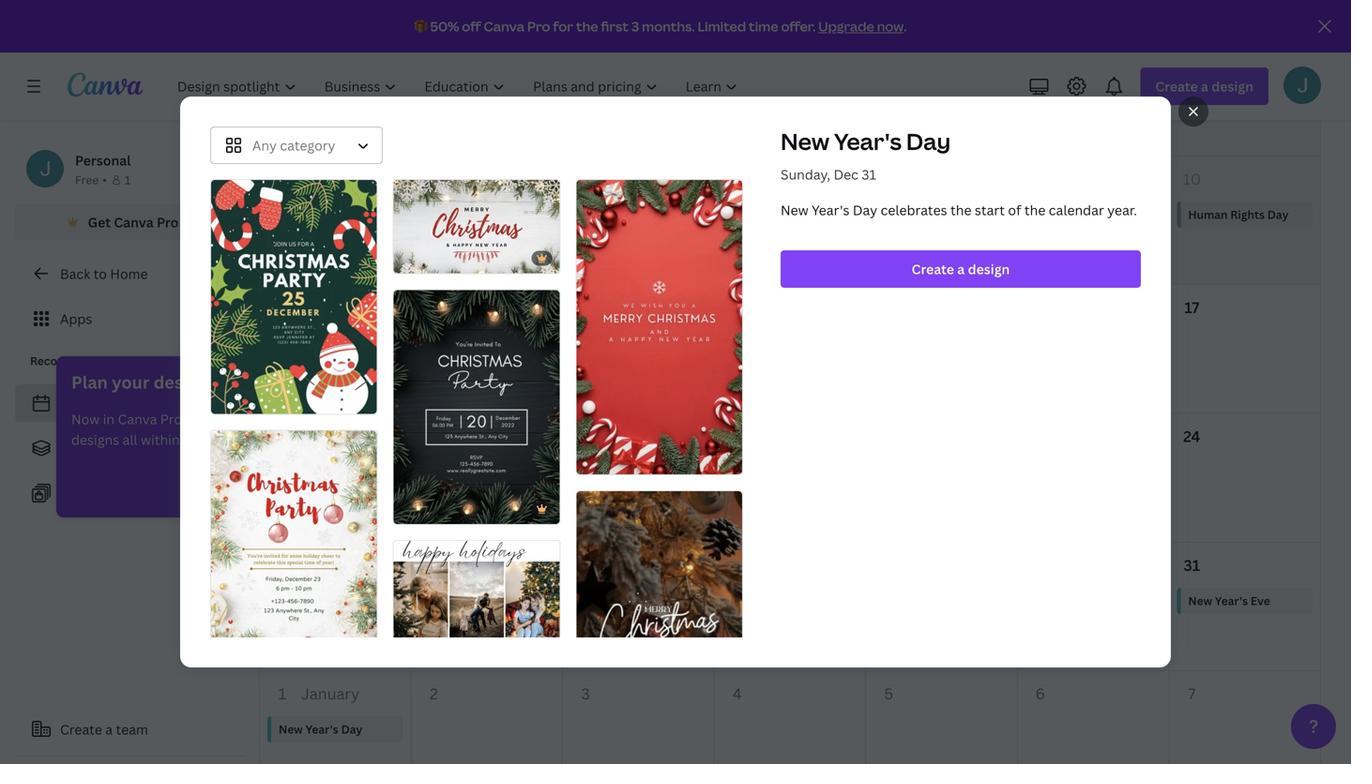 Task type: locate. For each thing, give the bounding box(es) containing it.
day down january
[[341, 722, 362, 738]]

create inside dropdown button
[[912, 260, 954, 278]]

day for new year's day
[[341, 722, 362, 738]]

free
[[75, 172, 99, 188]]

1 vertical spatial a
[[105, 721, 113, 739]]

create a design button
[[781, 251, 1141, 288]]

1 vertical spatial create
[[60, 721, 102, 739]]

1 row from the top
[[260, 28, 1320, 157]]

new up sunday,
[[781, 126, 829, 157]]

new year's day button
[[267, 717, 403, 743]]

2 vertical spatial canva
[[118, 410, 157, 428]]

day right puzzle
[[832, 464, 853, 480]]

international mountain day button
[[267, 330, 430, 357]]

1 vertical spatial time
[[222, 410, 250, 428]]

get
[[88, 213, 111, 231]]

create left team
[[60, 721, 102, 739]]

canva inside button
[[114, 213, 154, 231]]

sunday,
[[781, 166, 830, 183]]

1 vertical spatial designs
[[71, 431, 119, 449]]

cookie day
[[279, 207, 340, 222]]

a left team
[[105, 721, 113, 739]]

1 horizontal spatial a
[[957, 260, 965, 278]]

year's for new year's day celebrates the start of the calendar year.
[[812, 201, 850, 219]]

a inside button
[[105, 721, 113, 739]]

designs down now
[[71, 431, 119, 449]]

new down january
[[279, 722, 303, 738]]

add an event! button
[[571, 330, 706, 357]]

eve
[[1251, 593, 1270, 609]]

canva inside now in canva pro. save time and plan your designs all within canva.
[[118, 410, 157, 428]]

category
[[280, 137, 335, 154]]

31
[[862, 166, 876, 183]]

a inside dropdown button
[[957, 260, 965, 278]]

0 vertical spatial create
[[912, 260, 954, 278]]

day
[[906, 126, 951, 157], [853, 201, 877, 219], [319, 207, 340, 222], [1267, 207, 1289, 222], [408, 336, 430, 351], [832, 464, 853, 480], [341, 722, 362, 738]]

year's down january
[[305, 722, 338, 738]]

the
[[576, 17, 598, 35], [950, 201, 972, 219], [1024, 201, 1046, 219]]

designs up pro.
[[154, 371, 216, 394]]

canva right get
[[114, 213, 154, 231]]

year's left eve
[[1215, 593, 1248, 609]]

the right 'for'
[[576, 17, 598, 35]]

year's up 31
[[834, 126, 902, 157]]

day inside 'january' row
[[341, 722, 362, 738]]

0 horizontal spatial create
[[60, 721, 102, 739]]

for
[[553, 17, 573, 35]]

day inside button
[[832, 464, 853, 480]]

day inside new year's day sunday, dec 31
[[906, 126, 951, 157]]

1 vertical spatial pro
[[157, 213, 179, 231]]

a
[[957, 260, 965, 278], [105, 721, 113, 739]]

plan
[[71, 371, 108, 394]]

new year's eve button
[[1177, 588, 1313, 614]]

cookie day button
[[267, 202, 403, 228]]

1 vertical spatial canva
[[114, 213, 154, 231]]

upgrade
[[818, 17, 874, 35]]

the left start
[[950, 201, 972, 219]]

green red funny simple illustrated christmas party invitation flyer image
[[211, 180, 377, 414]]

human rights day button
[[1177, 202, 1313, 228]]

time left 'offer.' on the top right of the page
[[749, 17, 778, 35]]

pro up back to home link
[[157, 213, 179, 231]]

add
[[582, 336, 604, 351]]

.
[[904, 17, 907, 35]]

year's inside new year's day sunday, dec 31
[[834, 126, 902, 157]]

50%
[[430, 17, 459, 35]]

2 horizontal spatial the
[[1024, 201, 1046, 219]]

in right now
[[103, 410, 115, 428]]

in left advance
[[220, 371, 236, 394]]

day right mountain on the left of page
[[408, 336, 430, 351]]

your up planner at bottom left
[[112, 371, 150, 394]]

new for new year's eve
[[1188, 593, 1212, 609]]

red merry christmas and happy new year instagram story image
[[576, 180, 742, 475]]

planner
[[115, 395, 164, 412]]

free •
[[75, 172, 107, 188]]

year's inside row
[[1215, 593, 1248, 609]]

Category button
[[210, 127, 383, 164]]

0 horizontal spatial time
[[222, 410, 250, 428]]

crossword puzzle day row
[[260, 414, 1320, 543]]

year's down dec
[[812, 201, 850, 219]]

offer.
[[781, 17, 816, 35]]

canva up "all"
[[118, 410, 157, 428]]

first
[[601, 17, 629, 35]]

time left and
[[222, 410, 250, 428]]

•
[[103, 172, 107, 188]]

year's inside 'january' row
[[305, 722, 338, 738]]

now
[[71, 410, 100, 428]]

content
[[60, 395, 112, 412]]

apps link
[[15, 300, 244, 338]]

3
[[631, 17, 639, 35]]

new inside "new year's day" button
[[279, 722, 303, 738]]

1 vertical spatial your
[[312, 410, 340, 428]]

now in canva pro. save time and plan your designs all within canva.
[[71, 410, 340, 449]]

0 horizontal spatial pro
[[157, 213, 179, 231]]

day up celebrates
[[906, 126, 951, 157]]

christmas
[[279, 593, 334, 609]]

merry christmas holiday presentation image
[[394, 180, 559, 273]]

0 vertical spatial designs
[[154, 371, 216, 394]]

add an event!
[[582, 336, 658, 351]]

day right cookie
[[319, 207, 340, 222]]

pro left 'for'
[[527, 17, 550, 35]]

0 vertical spatial time
[[749, 17, 778, 35]]

1 horizontal spatial your
[[312, 410, 340, 428]]

design
[[968, 260, 1010, 278]]

and
[[253, 410, 277, 428]]

0 horizontal spatial a
[[105, 721, 113, 739]]

back to home
[[60, 265, 148, 283]]

your
[[112, 371, 150, 394], [312, 410, 340, 428]]

crossword
[[733, 464, 792, 480]]

year's for new year's eve
[[1215, 593, 1248, 609]]

2 row from the top
[[260, 157, 1320, 285]]

new inside the new year's eve button
[[1188, 593, 1212, 609]]

0 vertical spatial in
[[220, 371, 236, 394]]

create inside button
[[60, 721, 102, 739]]

designs inside now in canva pro. save time and plan your designs all within canva.
[[71, 431, 119, 449]]

apps
[[60, 310, 92, 328]]

create left design
[[912, 260, 954, 278]]

0 vertical spatial a
[[957, 260, 965, 278]]

calendar
[[1049, 201, 1104, 219]]

new left eve
[[1188, 593, 1212, 609]]

day for new year's day sunday, dec 31
[[906, 126, 951, 157]]

celebrates
[[881, 201, 947, 219]]

3 row from the top
[[260, 285, 1320, 414]]

the right of
[[1024, 201, 1046, 219]]

0 vertical spatial your
[[112, 371, 150, 394]]

new
[[781, 126, 829, 157], [781, 201, 808, 219], [1188, 593, 1212, 609], [279, 722, 303, 738]]

day right the rights on the top right of the page
[[1267, 207, 1289, 222]]

1 vertical spatial in
[[103, 410, 115, 428]]

new year's day sunday, dec 31
[[781, 126, 951, 183]]

4 row from the top
[[260, 543, 1320, 672]]

in
[[220, 371, 236, 394], [103, 410, 115, 428]]

create
[[912, 260, 954, 278], [60, 721, 102, 739]]

new inside new year's day sunday, dec 31
[[781, 126, 829, 157]]

1 horizontal spatial create
[[912, 260, 954, 278]]

0 horizontal spatial in
[[103, 410, 115, 428]]

row
[[260, 28, 1320, 157], [260, 157, 1320, 285], [260, 285, 1320, 414], [260, 543, 1320, 672]]

designs
[[154, 371, 216, 394], [71, 431, 119, 449]]

create a team
[[60, 721, 148, 739]]

an
[[607, 336, 620, 351]]

year's
[[834, 126, 902, 157], [812, 201, 850, 219], [1215, 593, 1248, 609], [305, 722, 338, 738]]

0 horizontal spatial designs
[[71, 431, 119, 449]]

day down 31
[[853, 201, 877, 219]]

canva right off
[[484, 17, 524, 35]]

list
[[15, 385, 244, 512]]

1 horizontal spatial in
[[220, 371, 236, 394]]

international mountain day
[[279, 336, 430, 351]]

to
[[93, 265, 107, 283]]

new down sunday,
[[781, 201, 808, 219]]

a left design
[[957, 260, 965, 278]]

0 vertical spatial pro
[[527, 17, 550, 35]]

your right plan
[[312, 410, 340, 428]]

day for new year's day celebrates the start of the calendar year.
[[853, 201, 877, 219]]

start
[[975, 201, 1005, 219]]



Task type: describe. For each thing, give the bounding box(es) containing it.
get canva pro
[[88, 213, 179, 231]]

personal
[[75, 152, 131, 169]]

limited
[[698, 17, 746, 35]]

red and white elegant christmas party invitation flyer image
[[211, 431, 377, 666]]

home
[[110, 265, 148, 283]]

0 horizontal spatial your
[[112, 371, 150, 394]]

event!
[[623, 336, 658, 351]]

day for crossword puzzle day
[[832, 464, 853, 480]]

team
[[116, 721, 148, 739]]

crossword puzzle day button
[[722, 459, 861, 486]]

time inside now in canva pro. save time and plan your designs all within canva.
[[222, 410, 250, 428]]

pro inside button
[[157, 213, 179, 231]]

year.
[[1107, 201, 1137, 219]]

now
[[877, 17, 904, 35]]

🎁 50% off canva pro for the first 3 months. limited time offer. upgrade now .
[[414, 17, 907, 35]]

row containing christmas
[[260, 543, 1320, 672]]

in inside now in canva pro. save time and plan your designs all within canva.
[[103, 410, 115, 428]]

a for design
[[957, 260, 965, 278]]

0 horizontal spatial the
[[576, 17, 598, 35]]

new year's eve
[[1188, 593, 1270, 609]]

it
[[308, 475, 317, 493]]

got it button
[[257, 465, 342, 503]]

plan
[[281, 410, 308, 428]]

0 vertical spatial canva
[[484, 17, 524, 35]]

crossword puzzle day
[[733, 464, 853, 480]]

mockups link
[[15, 430, 244, 467]]

list containing content planner
[[15, 385, 244, 512]]

recommended
[[30, 353, 113, 369]]

mountain
[[353, 336, 406, 351]]

mockups
[[60, 440, 117, 457]]

create for create a team
[[60, 721, 102, 739]]

rights
[[1230, 207, 1265, 222]]

1 horizontal spatial pro
[[527, 17, 550, 35]]

new year's day
[[279, 722, 362, 738]]

create a team button
[[15, 711, 244, 749]]

january row
[[260, 672, 1320, 765]]

get canva pro button
[[15, 205, 244, 240]]

january
[[301, 684, 359, 704]]

new year's day celebrates the start of the calendar year.
[[781, 201, 1137, 219]]

content planner
[[60, 395, 164, 412]]

any category
[[252, 137, 335, 154]]

advance
[[240, 371, 309, 394]]

months.
[[642, 17, 695, 35]]

of
[[1008, 201, 1021, 219]]

new for new year's day celebrates the start of the calendar year.
[[781, 201, 808, 219]]

happy holidays photo christmas card image
[[394, 541, 559, 660]]

save
[[188, 410, 219, 428]]

upgrade now button
[[818, 17, 904, 35]]

human
[[1188, 207, 1228, 222]]

content planner link
[[15, 385, 244, 422]]

got it
[[281, 475, 317, 493]]

year's for new year's day
[[305, 722, 338, 738]]

christmas button
[[267, 588, 403, 614]]

row containing international mountain day
[[260, 285, 1320, 414]]

pro.
[[160, 410, 185, 428]]

plan your designs in advance
[[71, 371, 309, 394]]

dec
[[834, 166, 858, 183]]

puzzle
[[794, 464, 829, 480]]

new for new year's day
[[279, 722, 303, 738]]

off
[[462, 17, 481, 35]]

canva.
[[183, 431, 226, 449]]

1 horizontal spatial the
[[950, 201, 972, 219]]

international
[[279, 336, 350, 351]]

day for international mountain day
[[408, 336, 430, 351]]

top level navigation element
[[165, 68, 754, 105]]

any
[[252, 137, 277, 154]]

year's for new year's day sunday, dec 31
[[834, 126, 902, 157]]

within
[[141, 431, 180, 449]]

your inside now in canva pro. save time and plan your designs all within canva.
[[312, 410, 340, 428]]

back
[[60, 265, 90, 283]]

day for human rights day
[[1267, 207, 1289, 222]]

new for new year's day sunday, dec 31
[[781, 126, 829, 157]]

create a design
[[912, 260, 1010, 278]]

a for team
[[105, 721, 113, 739]]

🎁
[[414, 17, 427, 35]]

all
[[122, 431, 138, 449]]

create for create a design
[[912, 260, 954, 278]]

row containing cookie day
[[260, 157, 1320, 285]]

1
[[125, 172, 131, 188]]

dark green modern christmas eve party flyer image
[[394, 290, 559, 525]]

1 horizontal spatial time
[[749, 17, 778, 35]]

human rights day
[[1188, 207, 1289, 222]]

back to home link
[[15, 255, 244, 293]]

got
[[281, 475, 305, 493]]

cookie
[[279, 207, 316, 222]]

1 horizontal spatial designs
[[154, 371, 216, 394]]



Task type: vqa. For each thing, say whether or not it's contained in the screenshot.
own
no



